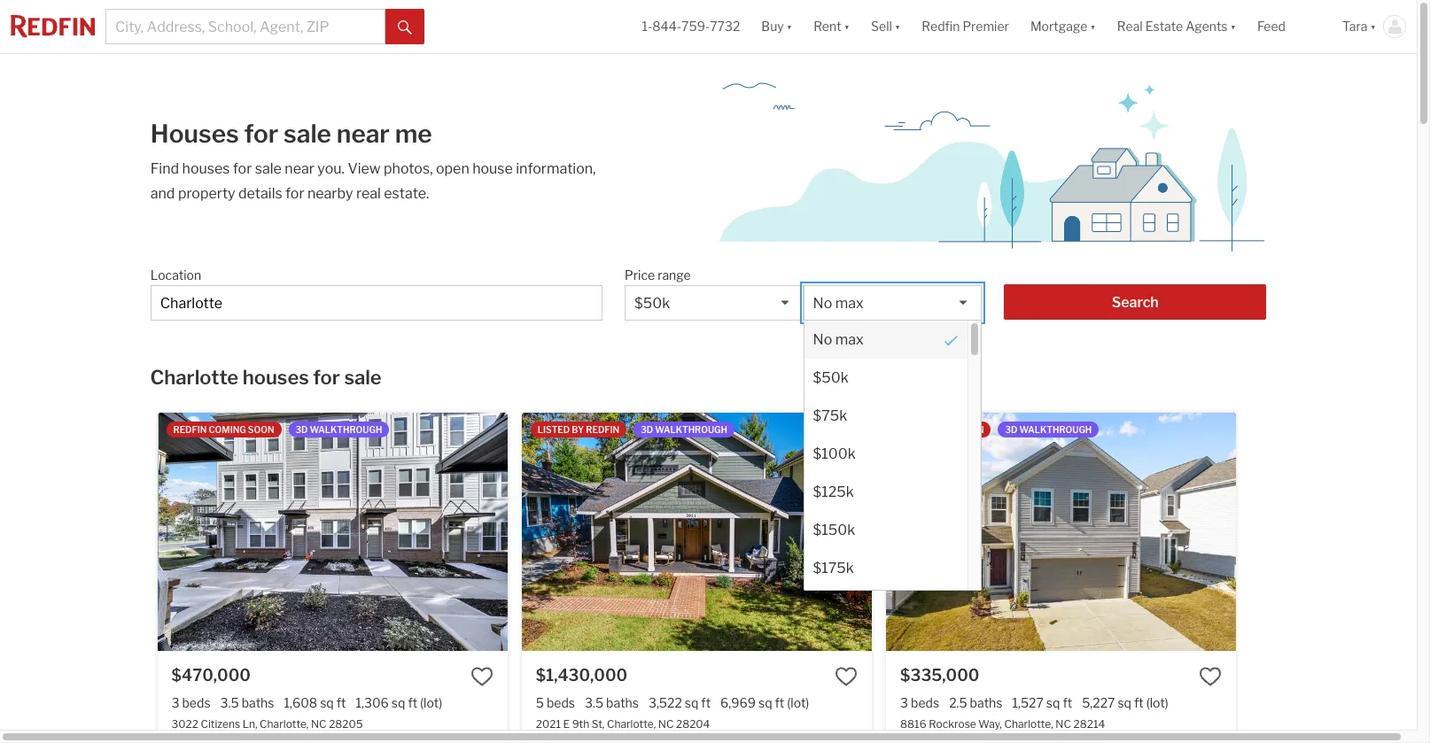 Task type: locate. For each thing, give the bounding box(es) containing it.
2 favorite button image from the left
[[1199, 665, 1222, 688]]

$200k image
[[804, 588, 968, 626]]

2 horizontal spatial charlotte,
[[1005, 718, 1054, 731]]

1 favorite button checkbox from the left
[[470, 665, 493, 688]]

beds right 5
[[547, 695, 575, 711]]

5,227 sq ft (lot)
[[1082, 695, 1169, 711]]

1 favorite button image from the left
[[835, 665, 858, 688]]

sq for 1,527
[[1047, 695, 1060, 711]]

real
[[356, 185, 381, 202]]

charlotte, for $470,000
[[260, 718, 309, 731]]

sale
[[284, 119, 331, 149], [255, 160, 282, 177], [344, 366, 382, 389]]

3.5 baths up 2021 e 9th st, charlotte, nc 28204
[[585, 695, 639, 711]]

1 horizontal spatial 3 beds
[[901, 695, 940, 711]]

1 horizontal spatial beds
[[547, 695, 575, 711]]

1 horizontal spatial 3.5
[[585, 695, 604, 711]]

0 horizontal spatial listed by redfin
[[538, 425, 620, 435]]

sq right 1,608
[[320, 695, 334, 711]]

sale down city, address, school, agent, zip search field
[[344, 366, 382, 389]]

buy ▾
[[762, 19, 792, 34]]

$50k up the $75k
[[813, 370, 849, 386]]

2 listed by redfin from the left
[[902, 425, 984, 435]]

0 horizontal spatial listed
[[538, 425, 570, 435]]

1 vertical spatial $50k
[[813, 370, 849, 386]]

sell ▾ button
[[861, 0, 911, 53]]

soon
[[248, 425, 274, 435]]

2 ft from the left
[[408, 695, 418, 711]]

28214
[[1074, 718, 1105, 731]]

3
[[171, 695, 179, 711], [901, 695, 908, 711]]

3 (lot) from the left
[[1147, 695, 1169, 711]]

1 horizontal spatial favorite button image
[[1199, 665, 1222, 688]]

no max up the $75k
[[813, 331, 864, 348]]

1 baths from the left
[[242, 695, 274, 711]]

ft up "28204"
[[701, 695, 711, 711]]

listed
[[538, 425, 570, 435], [902, 425, 935, 435]]

1 vertical spatial near
[[285, 160, 314, 177]]

3.5 up the st, on the bottom left
[[585, 695, 604, 711]]

4 sq from the left
[[759, 695, 772, 711]]

3 redfin from the left
[[951, 425, 984, 435]]

0 horizontal spatial favorite button checkbox
[[470, 665, 493, 688]]

3d walkthrough for $1,430,000
[[641, 425, 728, 435]]

$50k
[[635, 295, 670, 312], [813, 370, 849, 386]]

▾ right sell
[[895, 19, 901, 34]]

favorite button image
[[835, 665, 858, 688], [1199, 665, 1222, 688]]

sq right 5,227
[[1118, 695, 1132, 711]]

baths for $1,430,000
[[606, 695, 639, 711]]

1 3 from the left
[[171, 695, 179, 711]]

1 3d from the left
[[296, 425, 308, 435]]

1 listed from the left
[[538, 425, 570, 435]]

3,522 sq ft
[[649, 695, 711, 711]]

ft for 1,527 sq ft
[[1063, 695, 1073, 711]]

2 horizontal spatial 3d
[[1005, 425, 1018, 435]]

2 3.5 baths from the left
[[585, 695, 639, 711]]

0 horizontal spatial 3d
[[296, 425, 308, 435]]

3.5 baths up ln,
[[220, 695, 274, 711]]

1 ▾ from the left
[[787, 19, 792, 34]]

2 horizontal spatial favorite button checkbox
[[1199, 665, 1222, 688]]

3 3d from the left
[[1005, 425, 1018, 435]]

▾ right buy
[[787, 19, 792, 34]]

1 horizontal spatial walkthrough
[[655, 425, 728, 435]]

0 horizontal spatial nc
[[311, 718, 327, 731]]

1,527 sq ft
[[1013, 695, 1073, 711]]

charlotte, right the st, on the bottom left
[[607, 718, 656, 731]]

3d for $335,000
[[1005, 425, 1018, 435]]

2 (lot) from the left
[[787, 695, 810, 711]]

sale for find houses for sale near you.
[[255, 160, 282, 177]]

▾ right tara on the right of page
[[1371, 19, 1376, 34]]

2 no from the top
[[813, 331, 832, 348]]

sq up "28204"
[[685, 695, 699, 711]]

2021
[[536, 718, 561, 731]]

3 baths from the left
[[970, 695, 1003, 711]]

beds up 3022
[[182, 695, 211, 711]]

3d for $1,430,000
[[641, 425, 653, 435]]

0 horizontal spatial walkthrough
[[310, 425, 382, 435]]

$50k down price range
[[635, 295, 670, 312]]

sale up you.
[[284, 119, 331, 149]]

1 horizontal spatial nc
[[658, 718, 674, 731]]

houses up "property"
[[182, 160, 230, 177]]

City, Address, School, Agent, ZIP search field
[[105, 9, 386, 44]]

baths up ln,
[[242, 695, 274, 711]]

3 nc from the left
[[1056, 718, 1071, 731]]

1 nc from the left
[[311, 718, 327, 731]]

photo of 2021 e 9th st, charlotte, nc 28204 image
[[522, 413, 872, 651], [872, 413, 1222, 651]]

1 horizontal spatial 3d
[[641, 425, 653, 435]]

1 horizontal spatial sale
[[284, 119, 331, 149]]

(lot) right 5,227
[[1147, 695, 1169, 711]]

rent
[[814, 19, 842, 34]]

0 vertical spatial sale
[[284, 119, 331, 149]]

2 horizontal spatial beds
[[911, 695, 940, 711]]

4 ▾ from the left
[[1090, 19, 1096, 34]]

0 horizontal spatial charlotte,
[[260, 718, 309, 731]]

2 3 from the left
[[901, 695, 908, 711]]

5 beds
[[536, 695, 575, 711]]

max up the $75k
[[835, 331, 864, 348]]

no up no max element
[[813, 295, 832, 312]]

7732
[[710, 19, 740, 34]]

agents
[[1186, 19, 1228, 34]]

ft for 1,608 sq ft
[[337, 695, 346, 711]]

0 horizontal spatial baths
[[242, 695, 274, 711]]

6,969
[[721, 695, 756, 711]]

1 sq from the left
[[320, 695, 334, 711]]

8816 rockrose way, charlotte, nc 28214
[[901, 718, 1105, 731]]

0 vertical spatial near
[[337, 119, 390, 149]]

1 beds from the left
[[182, 695, 211, 711]]

buy
[[762, 19, 784, 34]]

ft for 6,969 sq ft (lot)
[[775, 695, 785, 711]]

price
[[625, 268, 655, 283]]

2 horizontal spatial nc
[[1056, 718, 1071, 731]]

redfin coming soon
[[173, 425, 274, 435]]

0 vertical spatial max
[[835, 295, 864, 312]]

1 3d walkthrough from the left
[[296, 425, 382, 435]]

sq right 6,969
[[759, 695, 772, 711]]

sq right 1,306
[[392, 695, 405, 711]]

5 ▾ from the left
[[1231, 19, 1236, 34]]

nc
[[311, 718, 327, 731], [658, 718, 674, 731], [1056, 718, 1071, 731]]

3 for $470,000
[[171, 695, 179, 711]]

1 (lot) from the left
[[420, 695, 442, 711]]

premier
[[963, 19, 1009, 34]]

2 nc from the left
[[658, 718, 674, 731]]

3 walkthrough from the left
[[1020, 425, 1092, 435]]

1 3 beds from the left
[[171, 695, 211, 711]]

0 horizontal spatial (lot)
[[420, 695, 442, 711]]

charlotte, down 1,527
[[1005, 718, 1054, 731]]

0 vertical spatial houses
[[182, 160, 230, 177]]

ft for 1,306 sq ft (lot)
[[408, 695, 418, 711]]

6 sq from the left
[[1118, 695, 1132, 711]]

sq
[[320, 695, 334, 711], [392, 695, 405, 711], [685, 695, 699, 711], [759, 695, 772, 711], [1047, 695, 1060, 711], [1118, 695, 1132, 711]]

sq for 5,227
[[1118, 695, 1132, 711]]

1 horizontal spatial charlotte,
[[607, 718, 656, 731]]

2 ▾ from the left
[[844, 19, 850, 34]]

2 redfin from the left
[[586, 425, 620, 435]]

5
[[536, 695, 544, 711]]

redfin premier
[[922, 19, 1009, 34]]

dialog
[[803, 320, 982, 626]]

1 horizontal spatial redfin
[[586, 425, 620, 435]]

2 horizontal spatial (lot)
[[1147, 695, 1169, 711]]

1 horizontal spatial (lot)
[[787, 695, 810, 711]]

1 ft from the left
[[337, 695, 346, 711]]

3 up 3022
[[171, 695, 179, 711]]

3 beds for $470,000
[[171, 695, 211, 711]]

0 horizontal spatial 3 beds
[[171, 695, 211, 711]]

3.5 up citizens
[[220, 695, 239, 711]]

1 vertical spatial max
[[835, 331, 864, 348]]

2 vertical spatial sale
[[344, 366, 382, 389]]

2 by from the left
[[936, 425, 949, 435]]

0 horizontal spatial redfin
[[173, 425, 207, 435]]

sell ▾ button
[[871, 0, 901, 53]]

▾ for mortgage ▾
[[1090, 19, 1096, 34]]

0 horizontal spatial 3
[[171, 695, 179, 711]]

1 horizontal spatial $50k
[[813, 370, 849, 386]]

1 3.5 from the left
[[220, 695, 239, 711]]

2 charlotte, from the left
[[607, 718, 656, 731]]

me
[[395, 119, 432, 149]]

baths
[[242, 695, 274, 711], [606, 695, 639, 711], [970, 695, 1003, 711]]

by
[[572, 425, 584, 435], [936, 425, 949, 435]]

real estate agents ▾
[[1117, 19, 1236, 34]]

photos,
[[384, 160, 433, 177]]

3 beds up 8816
[[901, 695, 940, 711]]

baths for $470,000
[[242, 695, 274, 711]]

sq for 1,608
[[320, 695, 334, 711]]

0 vertical spatial no max
[[813, 295, 864, 312]]

near left you.
[[285, 160, 314, 177]]

(lot) for $335,000
[[1147, 695, 1169, 711]]

1 horizontal spatial houses
[[243, 366, 309, 389]]

tara
[[1343, 19, 1368, 34]]

▾ inside sell ▾ dropdown button
[[895, 19, 901, 34]]

nc left 28214 in the right of the page
[[1056, 718, 1071, 731]]

sale for charlotte houses for sale
[[344, 366, 382, 389]]

1 redfin from the left
[[173, 425, 207, 435]]

(lot) right 6,969
[[787, 695, 810, 711]]

2 sq from the left
[[392, 695, 405, 711]]

charlotte, down 1,608
[[260, 718, 309, 731]]

redfin
[[173, 425, 207, 435], [586, 425, 620, 435], [951, 425, 984, 435]]

2 horizontal spatial walkthrough
[[1020, 425, 1092, 435]]

3 up 8816
[[901, 695, 908, 711]]

1 photo of 2021 e 9th st, charlotte, nc 28204 image from the left
[[522, 413, 872, 651]]

nc down 1,608 sq ft
[[311, 718, 327, 731]]

1 horizontal spatial baths
[[606, 695, 639, 711]]

1 horizontal spatial listed
[[902, 425, 935, 435]]

0 vertical spatial $50k
[[635, 295, 670, 312]]

1 horizontal spatial listed by redfin
[[902, 425, 984, 435]]

favorite button checkbox for $470,000
[[470, 665, 493, 688]]

3 charlotte, from the left
[[1005, 718, 1054, 731]]

list box
[[803, 285, 982, 626]]

3 sq from the left
[[685, 695, 699, 711]]

feed
[[1258, 19, 1286, 34]]

1 horizontal spatial 3d walkthrough
[[641, 425, 728, 435]]

beds for $335,000
[[911, 695, 940, 711]]

3.5
[[220, 695, 239, 711], [585, 695, 604, 711]]

▾ inside mortgage ▾ dropdown button
[[1090, 19, 1096, 34]]

ft left 5,227
[[1063, 695, 1073, 711]]

4 ft from the left
[[775, 695, 785, 711]]

near up view
[[337, 119, 390, 149]]

2 3d walkthrough from the left
[[641, 425, 728, 435]]

redfin
[[922, 19, 960, 34]]

2 horizontal spatial redfin
[[951, 425, 984, 435]]

1 no max from the top
[[813, 295, 864, 312]]

favorite button image
[[470, 665, 493, 688]]

by for $335,000
[[936, 425, 949, 435]]

▾ inside rent ▾ dropdown button
[[844, 19, 850, 34]]

nc down 3,522
[[658, 718, 674, 731]]

3.5 baths
[[220, 695, 274, 711], [585, 695, 639, 711]]

listed by redfin for $335,000
[[902, 425, 984, 435]]

near
[[337, 119, 390, 149], [285, 160, 314, 177]]

5 sq from the left
[[1047, 695, 1060, 711]]

0 horizontal spatial beds
[[182, 695, 211, 711]]

sq for 3,522
[[685, 695, 699, 711]]

1 horizontal spatial 3
[[901, 695, 908, 711]]

walkthrough
[[310, 425, 382, 435], [655, 425, 728, 435], [1020, 425, 1092, 435]]

sq for 1,306
[[392, 695, 405, 711]]

1,306
[[356, 695, 389, 711]]

sale up "details"
[[255, 160, 282, 177]]

no max element
[[804, 321, 968, 359]]

1 walkthrough from the left
[[310, 425, 382, 435]]

1 charlotte, from the left
[[260, 718, 309, 731]]

beds up 8816
[[911, 695, 940, 711]]

2 horizontal spatial 3d walkthrough
[[1005, 425, 1092, 435]]

1 horizontal spatial favorite button checkbox
[[835, 665, 858, 688]]

9th
[[572, 718, 590, 731]]

1 listed by redfin from the left
[[538, 425, 620, 435]]

no max up no max element
[[813, 295, 864, 312]]

▾ inside real estate agents ▾ link
[[1231, 19, 1236, 34]]

1 vertical spatial sale
[[255, 160, 282, 177]]

information,
[[516, 160, 596, 177]]

walkthrough for $1,430,000
[[655, 425, 728, 435]]

rent ▾
[[814, 19, 850, 34]]

3 beds up 3022
[[171, 695, 211, 711]]

listed for $1,430,000
[[538, 425, 570, 435]]

mortgage ▾
[[1031, 19, 1096, 34]]

no max
[[813, 295, 864, 312], [813, 331, 864, 348]]

1 by from the left
[[572, 425, 584, 435]]

3 beds
[[171, 695, 211, 711], [901, 695, 940, 711]]

2 horizontal spatial baths
[[970, 695, 1003, 711]]

2 3.5 from the left
[[585, 695, 604, 711]]

search button
[[1004, 284, 1267, 320]]

2 favorite button checkbox from the left
[[835, 665, 858, 688]]

walkthrough for $470,000
[[310, 425, 382, 435]]

▾ right agents
[[1231, 19, 1236, 34]]

2 beds from the left
[[547, 695, 575, 711]]

photo of 3022 citizens ln, charlotte, nc 28205 image
[[157, 413, 508, 651], [507, 413, 858, 651]]

1 vertical spatial no
[[813, 331, 832, 348]]

coming
[[209, 425, 246, 435]]

0 horizontal spatial 3d walkthrough
[[296, 425, 382, 435]]

▾ right mortgage
[[1090, 19, 1096, 34]]

2 baths from the left
[[606, 695, 639, 711]]

sq right 1,527
[[1047, 695, 1060, 711]]

6 ft from the left
[[1134, 695, 1144, 711]]

0 horizontal spatial by
[[572, 425, 584, 435]]

favorite button image for $1,430,000
[[835, 665, 858, 688]]

no max inside dialog
[[813, 331, 864, 348]]

estate
[[1146, 19, 1183, 34]]

▾ right the "rent"
[[844, 19, 850, 34]]

2 horizontal spatial sale
[[344, 366, 382, 389]]

ft
[[337, 695, 346, 711], [408, 695, 418, 711], [701, 695, 711, 711], [775, 695, 785, 711], [1063, 695, 1073, 711], [1134, 695, 1144, 711]]

no up the $75k
[[813, 331, 832, 348]]

3 favorite button checkbox from the left
[[1199, 665, 1222, 688]]

baths up 2021 e 9th st, charlotte, nc 28204
[[606, 695, 639, 711]]

0 horizontal spatial 3.5 baths
[[220, 695, 274, 711]]

0 horizontal spatial sale
[[255, 160, 282, 177]]

0 horizontal spatial houses
[[182, 160, 230, 177]]

3 beds from the left
[[911, 695, 940, 711]]

2 3 beds from the left
[[901, 695, 940, 711]]

2 listed from the left
[[902, 425, 935, 435]]

6 ▾ from the left
[[1371, 19, 1376, 34]]

3 ▾ from the left
[[895, 19, 901, 34]]

photo of 8816 rockrose way, charlotte, nc 28214 image
[[886, 413, 1237, 651], [1236, 413, 1430, 651]]

3 3d walkthrough from the left
[[1005, 425, 1092, 435]]

2 photo of 2021 e 9th st, charlotte, nc 28204 image from the left
[[872, 413, 1222, 651]]

1 vertical spatial houses
[[243, 366, 309, 389]]

(lot) right 1,306
[[420, 695, 442, 711]]

0 horizontal spatial 3.5
[[220, 695, 239, 711]]

1 vertical spatial no max
[[813, 331, 864, 348]]

buy ▾ button
[[751, 0, 803, 53]]

ft right 5,227
[[1134, 695, 1144, 711]]

favorite button image for $335,000
[[1199, 665, 1222, 688]]

favorite button checkbox
[[470, 665, 493, 688], [835, 665, 858, 688], [1199, 665, 1222, 688]]

0 vertical spatial no
[[813, 295, 832, 312]]

1 horizontal spatial 3.5 baths
[[585, 695, 639, 711]]

1-
[[642, 19, 653, 34]]

no
[[813, 295, 832, 312], [813, 331, 832, 348]]

▾ inside buy ▾ dropdown button
[[787, 19, 792, 34]]

1 3.5 baths from the left
[[220, 695, 274, 711]]

price range
[[625, 268, 691, 283]]

nearby
[[307, 185, 353, 202]]

houses up soon
[[243, 366, 309, 389]]

2 no max from the top
[[813, 331, 864, 348]]

ft right 1,306
[[408, 695, 418, 711]]

st,
[[592, 718, 605, 731]]

for
[[244, 119, 279, 149], [233, 160, 252, 177], [285, 185, 304, 202], [313, 366, 340, 389]]

max up no max element
[[835, 295, 864, 312]]

3d
[[296, 425, 308, 435], [641, 425, 653, 435], [1005, 425, 1018, 435]]

(lot)
[[420, 695, 442, 711], [787, 695, 810, 711], [1147, 695, 1169, 711]]

3 ft from the left
[[701, 695, 711, 711]]

0 horizontal spatial favorite button image
[[835, 665, 858, 688]]

▾ for rent ▾
[[844, 19, 850, 34]]

1 horizontal spatial by
[[936, 425, 949, 435]]

City, Address, School, Agent, ZIP search field
[[150, 285, 603, 321]]

nc for $470,000
[[311, 718, 327, 731]]

ft up 28205 at the left bottom of the page
[[337, 695, 346, 711]]

2 walkthrough from the left
[[655, 425, 728, 435]]

$175k
[[813, 560, 854, 577]]

favorite button checkbox for $1,430,000
[[835, 665, 858, 688]]

baths up way,
[[970, 695, 1003, 711]]

2.5 baths
[[949, 695, 1003, 711]]

ft right 6,969
[[775, 695, 785, 711]]

(lot) for $470,000
[[420, 695, 442, 711]]

2 3d from the left
[[641, 425, 653, 435]]

sell ▾
[[871, 19, 901, 34]]

5 ft from the left
[[1063, 695, 1073, 711]]



Task type: vqa. For each thing, say whether or not it's contained in the screenshot.
The A Woman Showing A Document For A Backyard Consultation. image
no



Task type: describe. For each thing, give the bounding box(es) containing it.
1 no from the top
[[813, 295, 832, 312]]

ft for 3,522 sq ft
[[701, 695, 711, 711]]

real estate agents ▾ link
[[1117, 0, 1236, 53]]

redfin premier button
[[911, 0, 1020, 53]]

range
[[658, 268, 691, 283]]

houses for charlotte
[[243, 366, 309, 389]]

open
[[436, 160, 470, 177]]

2 max from the top
[[835, 331, 864, 348]]

favorite button checkbox for $335,000
[[1199, 665, 1222, 688]]

28205
[[329, 718, 363, 731]]

3022
[[171, 718, 198, 731]]

mortgage ▾ button
[[1031, 0, 1096, 53]]

beds for $470,000
[[182, 695, 211, 711]]

$125k
[[813, 484, 854, 501]]

759-
[[682, 19, 710, 34]]

details
[[238, 185, 282, 202]]

baths for $335,000
[[970, 695, 1003, 711]]

houses for find
[[182, 160, 230, 177]]

3d walkthrough for $470,000
[[296, 425, 382, 435]]

ft for 5,227 sq ft (lot)
[[1134, 695, 1144, 711]]

rent ▾ button
[[803, 0, 861, 53]]

sq for 6,969
[[759, 695, 772, 711]]

6,969 sq ft (lot)
[[721, 695, 810, 711]]

$470,000
[[171, 666, 251, 685]]

house
[[473, 160, 513, 177]]

$75k
[[813, 408, 848, 425]]

8816
[[901, 718, 927, 731]]

1-844-759-7732 link
[[642, 19, 740, 34]]

listed for $335,000
[[902, 425, 935, 435]]

3d walkthrough for $335,000
[[1005, 425, 1092, 435]]

for inside the view photos, open house information, and property details for nearby real estate.
[[285, 185, 304, 202]]

3.5 baths for $1,430,000
[[585, 695, 639, 711]]

dialog containing no max
[[803, 320, 982, 626]]

(lot) for $1,430,000
[[787, 695, 810, 711]]

3d for $470,000
[[296, 425, 308, 435]]

view
[[348, 160, 381, 177]]

feed button
[[1247, 0, 1332, 53]]

1,306 sq ft (lot)
[[356, 695, 442, 711]]

2 photo of 8816 rockrose way, charlotte, nc 28214 image from the left
[[1236, 413, 1430, 651]]

mortgage
[[1031, 19, 1088, 34]]

3 beds for $335,000
[[901, 695, 940, 711]]

2021 e 9th st, charlotte, nc 28204
[[536, 718, 710, 731]]

3,522
[[649, 695, 682, 711]]

sell
[[871, 19, 892, 34]]

redfin for $1,430,000
[[586, 425, 620, 435]]

find
[[150, 160, 179, 177]]

28204
[[676, 718, 710, 731]]

no inside dialog
[[813, 331, 832, 348]]

find houses for sale near you.
[[150, 160, 348, 177]]

0 horizontal spatial $50k
[[635, 295, 670, 312]]

1,608
[[284, 695, 317, 711]]

redfin for $335,000
[[951, 425, 984, 435]]

3 for $335,000
[[901, 695, 908, 711]]

submit search image
[[398, 20, 412, 34]]

property
[[178, 185, 235, 202]]

real estate agents ▾ button
[[1107, 0, 1247, 53]]

1,608 sq ft
[[284, 695, 346, 711]]

listed by redfin for $1,430,000
[[538, 425, 620, 435]]

e
[[563, 718, 570, 731]]

you.
[[318, 160, 345, 177]]

2.5
[[949, 695, 967, 711]]

▾ for buy ▾
[[787, 19, 792, 34]]

1 max from the top
[[835, 295, 864, 312]]

rockrose
[[929, 718, 976, 731]]

$50k inside dialog
[[813, 370, 849, 386]]

3022 citizens ln, charlotte, nc 28205
[[171, 718, 363, 731]]

$150k
[[813, 522, 855, 539]]

citizens
[[201, 718, 240, 731]]

1 photo of 8816 rockrose way, charlotte, nc 28214 image from the left
[[886, 413, 1237, 651]]

beds for $1,430,000
[[547, 695, 575, 711]]

3.5 for $470,000
[[220, 695, 239, 711]]

list box containing no max
[[803, 285, 982, 626]]

real
[[1117, 19, 1143, 34]]

tara ▾
[[1343, 19, 1376, 34]]

location
[[150, 268, 201, 283]]

estate.
[[384, 185, 429, 202]]

houses
[[151, 119, 239, 149]]

search
[[1112, 294, 1159, 311]]

$1,430,000
[[536, 666, 628, 685]]

1-844-759-7732
[[642, 19, 740, 34]]

ln,
[[243, 718, 258, 731]]

walkthrough for $335,000
[[1020, 425, 1092, 435]]

▾ for sell ▾
[[895, 19, 901, 34]]

3.5 baths for $470,000
[[220, 695, 274, 711]]

charlotte houses for sale
[[150, 366, 382, 389]]

844-
[[653, 19, 682, 34]]

1 horizontal spatial near
[[337, 119, 390, 149]]

1,527
[[1013, 695, 1044, 711]]

rent ▾ button
[[814, 0, 850, 53]]

charlotte, for $335,000
[[1005, 718, 1054, 731]]

and
[[150, 185, 175, 202]]

5,227
[[1082, 695, 1115, 711]]

mortgage ▾ button
[[1020, 0, 1107, 53]]

$100k
[[813, 446, 856, 463]]

▾ for tara ▾
[[1371, 19, 1376, 34]]

3.5 for $1,430,000
[[585, 695, 604, 711]]

way,
[[979, 718, 1002, 731]]

0 horizontal spatial near
[[285, 160, 314, 177]]

charlotte
[[150, 366, 239, 389]]

$335,000
[[901, 666, 980, 685]]

2 photo of 3022 citizens ln, charlotte, nc 28205 image from the left
[[507, 413, 858, 651]]

houses for sale near me
[[151, 119, 432, 149]]

by for $1,430,000
[[572, 425, 584, 435]]

1 photo of 3022 citizens ln, charlotte, nc 28205 image from the left
[[157, 413, 508, 651]]

buy ▾ button
[[762, 0, 792, 53]]

nc for $335,000
[[1056, 718, 1071, 731]]

view photos, open house information, and property details for nearby real estate.
[[150, 160, 596, 202]]



